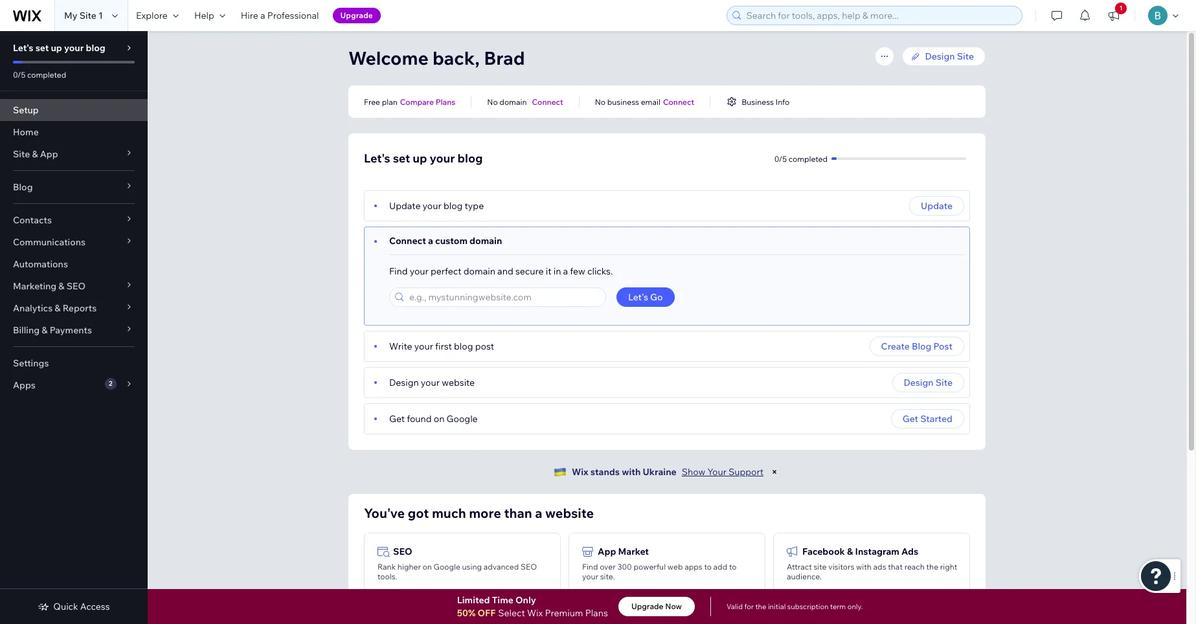 Task type: describe. For each thing, give the bounding box(es) containing it.
1 horizontal spatial connect
[[532, 97, 563, 107]]

domain for perfect
[[464, 266, 495, 277]]

site.
[[600, 572, 615, 582]]

write your first blog post
[[389, 341, 494, 352]]

0 vertical spatial plans
[[436, 97, 455, 107]]

off
[[478, 607, 496, 619]]

term
[[830, 602, 846, 611]]

business
[[607, 97, 639, 107]]

welcome back, brad
[[348, 47, 525, 69]]

got
[[408, 505, 429, 521]]

contacts button
[[0, 209, 148, 231]]

Search for tools, apps, help & more... field
[[742, 6, 1018, 25]]

time
[[492, 594, 513, 606]]

your left perfect
[[410, 266, 429, 277]]

found
[[407, 413, 432, 425]]

limited
[[457, 594, 490, 606]]

connect link for no domain connect
[[532, 96, 563, 107]]

1 horizontal spatial 0/5
[[774, 154, 787, 164]]

get started
[[903, 413, 953, 425]]

get started button
[[891, 409, 964, 429]]

automations link
[[0, 253, 148, 275]]

business
[[742, 97, 774, 107]]

e.g., mystunningwebsite.com field
[[405, 288, 602, 306]]

add
[[713, 562, 727, 572]]

advanced
[[484, 562, 519, 572]]

set inside sidebar element
[[35, 42, 49, 54]]

ads
[[901, 546, 918, 558]]

2 horizontal spatial connect
[[663, 97, 694, 107]]

analytics & reports button
[[0, 297, 148, 319]]

0 vertical spatial website
[[442, 377, 475, 389]]

higher
[[398, 562, 421, 572]]

attract
[[787, 562, 812, 572]]

a left custom
[[428, 235, 433, 247]]

billing
[[13, 324, 40, 336]]

blog left type in the top left of the page
[[444, 200, 463, 212]]

app inside site & app dropdown button
[[40, 148, 58, 160]]

select
[[498, 607, 525, 619]]

your up connect a custom domain
[[423, 200, 441, 212]]

free plan compare plans
[[364, 97, 455, 107]]

custom
[[435, 235, 467, 247]]

post
[[475, 341, 494, 352]]

over
[[600, 562, 616, 572]]

in
[[553, 266, 561, 277]]

limited time only 50% off select wix premium plans
[[457, 594, 608, 619]]

few
[[570, 266, 585, 277]]

communications button
[[0, 231, 148, 253]]

connect a custom domain
[[389, 235, 502, 247]]

your left first
[[414, 341, 433, 352]]

blog inside button
[[912, 341, 931, 352]]

free
[[364, 97, 380, 107]]

subscription
[[787, 602, 829, 611]]

home link
[[0, 121, 148, 143]]

upgrade now
[[631, 602, 682, 611]]

no domain connect
[[487, 97, 563, 107]]

premium
[[545, 607, 583, 619]]

blog up type in the top left of the page
[[458, 151, 483, 166]]

no for no domain
[[487, 97, 498, 107]]

attract site visitors with ads that reach the right audience.
[[787, 562, 957, 582]]

professional
[[267, 10, 319, 21]]

visitors
[[828, 562, 854, 572]]

only
[[515, 594, 536, 606]]

blog inside sidebar element
[[86, 42, 105, 54]]

1 vertical spatial seo
[[393, 546, 412, 558]]

upgrade now button
[[618, 597, 695, 616]]

write
[[389, 341, 412, 352]]

let's go button
[[616, 288, 674, 307]]

create blog post button
[[869, 337, 964, 356]]

instagram
[[855, 546, 899, 558]]

show your support button
[[682, 466, 764, 478]]

reach
[[904, 562, 925, 572]]

300
[[617, 562, 632, 572]]

hire a professional
[[241, 10, 319, 21]]

your up update your blog type
[[430, 151, 455, 166]]

support
[[729, 466, 764, 478]]

access
[[80, 601, 110, 613]]

update for update
[[921, 200, 953, 212]]

your
[[707, 466, 726, 478]]

more
[[469, 505, 501, 521]]

initial
[[768, 602, 786, 611]]

hire
[[241, 10, 258, 21]]

1 vertical spatial let's
[[364, 151, 390, 166]]

compare
[[400, 97, 434, 107]]

upgrade for upgrade
[[340, 10, 373, 20]]

web
[[668, 562, 683, 572]]

on for found
[[434, 413, 444, 425]]

on for higher
[[423, 562, 432, 572]]

upgrade button
[[333, 8, 381, 23]]

find over 300 powerful web apps to add to your site.
[[582, 562, 737, 582]]

find for find your perfect domain and secure it in a few clicks.
[[389, 266, 408, 277]]

design site link
[[902, 47, 986, 66]]

settings
[[13, 357, 49, 369]]

update your blog type
[[389, 200, 484, 212]]

google for higher
[[434, 562, 460, 572]]

for
[[744, 602, 754, 611]]

create blog post
[[881, 341, 953, 352]]

site & app button
[[0, 143, 148, 165]]

with inside attract site visitors with ads that reach the right audience.
[[856, 562, 872, 572]]

rank
[[378, 562, 396, 572]]

your inside find over 300 powerful web apps to add to your site.
[[582, 572, 598, 582]]

google for found
[[447, 413, 478, 425]]

now
[[665, 602, 682, 611]]

sidebar element
[[0, 31, 148, 624]]

marketing & seo
[[13, 280, 86, 292]]

get for get found on google
[[389, 413, 405, 425]]

let's inside button
[[628, 291, 648, 303]]

marketing
[[13, 280, 56, 292]]

blog inside dropdown button
[[13, 181, 33, 193]]

you've
[[364, 505, 405, 521]]

audience.
[[787, 572, 822, 582]]

post
[[934, 341, 953, 352]]

rank higher on google using advanced seo tools.
[[378, 562, 537, 582]]

ads
[[873, 562, 886, 572]]

reports
[[63, 302, 97, 314]]

1 button
[[1100, 0, 1128, 31]]

completed inside sidebar element
[[27, 70, 66, 80]]

valid for the initial subscription term only.
[[727, 602, 863, 611]]



Task type: vqa. For each thing, say whether or not it's contained in the screenshot.
Brad
yes



Task type: locate. For each thing, give the bounding box(es) containing it.
perfect
[[431, 266, 461, 277]]

blog
[[86, 42, 105, 54], [458, 151, 483, 166], [444, 200, 463, 212], [454, 341, 473, 352]]

1 horizontal spatial with
[[856, 562, 872, 572]]

1 get from the left
[[389, 413, 405, 425]]

1 vertical spatial let's set up your blog
[[364, 151, 483, 166]]

1 horizontal spatial set
[[393, 151, 410, 166]]

0 horizontal spatial the
[[755, 602, 766, 611]]

1 vertical spatial find
[[582, 562, 598, 572]]

business info
[[742, 97, 790, 107]]

1 vertical spatial set
[[393, 151, 410, 166]]

get left started
[[903, 413, 918, 425]]

1 vertical spatial up
[[413, 151, 427, 166]]

business info button
[[726, 96, 790, 107]]

1 horizontal spatial plans
[[585, 607, 608, 619]]

0 vertical spatial domain
[[500, 97, 527, 107]]

0 horizontal spatial set
[[35, 42, 49, 54]]

0 vertical spatial 0/5
[[13, 70, 25, 80]]

0 vertical spatial design site
[[925, 51, 974, 62]]

0 horizontal spatial plans
[[436, 97, 455, 107]]

email
[[641, 97, 660, 107]]

0 horizontal spatial let's set up your blog
[[13, 42, 105, 54]]

2 vertical spatial seo
[[521, 562, 537, 572]]

1 vertical spatial blog
[[912, 341, 931, 352]]

update button
[[909, 196, 964, 216]]

1 vertical spatial wix
[[527, 607, 543, 619]]

completed down info
[[789, 154, 828, 164]]

info
[[776, 97, 790, 107]]

&
[[32, 148, 38, 160], [58, 280, 64, 292], [55, 302, 61, 314], [42, 324, 48, 336], [847, 546, 853, 558]]

2 no from the left
[[595, 97, 606, 107]]

upgrade up the welcome
[[340, 10, 373, 20]]

1 horizontal spatial find
[[582, 562, 598, 572]]

app down home link
[[40, 148, 58, 160]]

your left site.
[[582, 572, 598, 582]]

1 horizontal spatial seo
[[393, 546, 412, 558]]

0 horizontal spatial 1
[[98, 10, 103, 21]]

your up the get found on google
[[421, 377, 440, 389]]

upgrade inside "button"
[[631, 602, 663, 611]]

2 update from the left
[[921, 200, 953, 212]]

contacts
[[13, 214, 52, 226]]

0 vertical spatial set
[[35, 42, 49, 54]]

facebook
[[802, 546, 845, 558]]

1 vertical spatial 0/5
[[774, 154, 787, 164]]

seo inside rank higher on google using advanced seo tools.
[[521, 562, 537, 572]]

get inside get started button
[[903, 413, 918, 425]]

& up 'analytics & reports'
[[58, 280, 64, 292]]

1 vertical spatial website
[[545, 505, 594, 521]]

app
[[40, 148, 58, 160], [598, 546, 616, 558]]

1 horizontal spatial update
[[921, 200, 953, 212]]

0/5 completed
[[13, 70, 66, 80], [774, 154, 828, 164]]

blog up contacts
[[13, 181, 33, 193]]

1 vertical spatial plans
[[585, 607, 608, 619]]

google inside rank higher on google using advanced seo tools.
[[434, 562, 460, 572]]

the right for
[[755, 602, 766, 611]]

completed
[[27, 70, 66, 80], [789, 154, 828, 164]]

0 vertical spatial seo
[[66, 280, 86, 292]]

1 vertical spatial upgrade
[[631, 602, 663, 611]]

my
[[64, 10, 77, 21]]

plans
[[436, 97, 455, 107], [585, 607, 608, 619]]

let's down free
[[364, 151, 390, 166]]

0 horizontal spatial up
[[51, 42, 62, 54]]

& for site
[[32, 148, 38, 160]]

app up over
[[598, 546, 616, 558]]

blog right first
[[454, 341, 473, 352]]

0 vertical spatial app
[[40, 148, 58, 160]]

site & app
[[13, 148, 58, 160]]

quick access button
[[38, 601, 110, 613]]

0 horizontal spatial let's
[[13, 42, 33, 54]]

1 connect link from the left
[[532, 96, 563, 107]]

1 vertical spatial with
[[856, 562, 872, 572]]

1 vertical spatial app
[[598, 546, 616, 558]]

let's inside sidebar element
[[13, 42, 33, 54]]

connect link for no business email connect
[[663, 96, 694, 107]]

0 horizontal spatial no
[[487, 97, 498, 107]]

0 vertical spatial let's
[[13, 42, 33, 54]]

0 horizontal spatial seo
[[66, 280, 86, 292]]

blog left post
[[912, 341, 931, 352]]

0 horizontal spatial on
[[423, 562, 432, 572]]

1 horizontal spatial blog
[[912, 341, 931, 352]]

2 to from the left
[[729, 562, 737, 572]]

upgrade for upgrade now
[[631, 602, 663, 611]]

show
[[682, 466, 705, 478]]

0 horizontal spatial 0/5 completed
[[13, 70, 66, 80]]

0 vertical spatial on
[[434, 413, 444, 425]]

no down brad
[[487, 97, 498, 107]]

stands
[[590, 466, 620, 478]]

brad
[[484, 47, 525, 69]]

wix
[[572, 466, 588, 478], [527, 607, 543, 619]]

get found on google
[[389, 413, 478, 425]]

help button
[[186, 0, 233, 31]]

0 horizontal spatial to
[[704, 562, 712, 572]]

with right 'stands'
[[622, 466, 641, 478]]

set down free plan compare plans
[[393, 151, 410, 166]]

set up setup
[[35, 42, 49, 54]]

settings link
[[0, 352, 148, 374]]

& right billing
[[42, 324, 48, 336]]

no for no business email
[[595, 97, 606, 107]]

find left perfect
[[389, 266, 408, 277]]

home
[[13, 126, 39, 138]]

0 horizontal spatial connect link
[[532, 96, 563, 107]]

a right the in
[[563, 266, 568, 277]]

& down the home
[[32, 148, 38, 160]]

2 horizontal spatial seo
[[521, 562, 537, 572]]

& for analytics
[[55, 302, 61, 314]]

design site inside button
[[904, 377, 953, 389]]

0 horizontal spatial website
[[442, 377, 475, 389]]

communications
[[13, 236, 86, 248]]

0 vertical spatial the
[[926, 562, 938, 572]]

1 horizontal spatial app
[[598, 546, 616, 558]]

0 horizontal spatial 0/5
[[13, 70, 25, 80]]

0 horizontal spatial app
[[40, 148, 58, 160]]

1 vertical spatial google
[[434, 562, 460, 572]]

0 horizontal spatial completed
[[27, 70, 66, 80]]

wix stands with ukraine show your support
[[572, 466, 764, 478]]

0 vertical spatial up
[[51, 42, 62, 54]]

connect
[[532, 97, 563, 107], [663, 97, 694, 107], [389, 235, 426, 247]]

0/5
[[13, 70, 25, 80], [774, 154, 787, 164]]

site inside button
[[936, 377, 953, 389]]

find left over
[[582, 562, 598, 572]]

& inside dropdown button
[[32, 148, 38, 160]]

update
[[389, 200, 421, 212], [921, 200, 953, 212]]

secure
[[515, 266, 544, 277]]

& for facebook
[[847, 546, 853, 558]]

up up setup link
[[51, 42, 62, 54]]

1 no from the left
[[487, 97, 498, 107]]

up inside sidebar element
[[51, 42, 62, 54]]

my site 1
[[64, 10, 103, 21]]

1 horizontal spatial let's set up your blog
[[364, 151, 483, 166]]

plans right premium
[[585, 607, 608, 619]]

2 horizontal spatial let's
[[628, 291, 648, 303]]

0 vertical spatial wix
[[572, 466, 588, 478]]

no left business
[[595, 97, 606, 107]]

using
[[462, 562, 482, 572]]

& for billing
[[42, 324, 48, 336]]

domain left and
[[464, 266, 495, 277]]

domain for custom
[[470, 235, 502, 247]]

& up visitors
[[847, 546, 853, 558]]

app market
[[598, 546, 649, 558]]

billing & payments button
[[0, 319, 148, 341]]

a right than
[[535, 505, 542, 521]]

1 vertical spatial design site
[[904, 377, 953, 389]]

domain
[[500, 97, 527, 107], [470, 235, 502, 247], [464, 266, 495, 277]]

get for get started
[[903, 413, 918, 425]]

plans right 'compare'
[[436, 97, 455, 107]]

0 vertical spatial blog
[[13, 181, 33, 193]]

to right add
[[729, 562, 737, 572]]

1 horizontal spatial upgrade
[[631, 602, 663, 611]]

0 horizontal spatial find
[[389, 266, 408, 277]]

your inside sidebar element
[[64, 42, 84, 54]]

seo down automations link
[[66, 280, 86, 292]]

0 horizontal spatial blog
[[13, 181, 33, 193]]

0 vertical spatial completed
[[27, 70, 66, 80]]

plans inside limited time only 50% off select wix premium plans
[[585, 607, 608, 619]]

1 horizontal spatial to
[[729, 562, 737, 572]]

1 horizontal spatial let's
[[364, 151, 390, 166]]

much
[[432, 505, 466, 521]]

blog
[[13, 181, 33, 193], [912, 341, 931, 352]]

first
[[435, 341, 452, 352]]

1 horizontal spatial the
[[926, 562, 938, 572]]

1 horizontal spatial website
[[545, 505, 594, 521]]

quick
[[53, 601, 78, 613]]

a right hire in the top of the page
[[260, 10, 265, 21]]

on right the higher
[[423, 562, 432, 572]]

setup
[[13, 104, 39, 116]]

1 horizontal spatial connect link
[[663, 96, 694, 107]]

find inside find over 300 powerful web apps to add to your site.
[[582, 562, 598, 572]]

let's set up your blog up update your blog type
[[364, 151, 483, 166]]

design site
[[925, 51, 974, 62], [904, 377, 953, 389]]

2 connect link from the left
[[663, 96, 694, 107]]

1 vertical spatial the
[[755, 602, 766, 611]]

1 horizontal spatial 0/5 completed
[[774, 154, 828, 164]]

facebook & instagram ads
[[802, 546, 918, 558]]

0 horizontal spatial upgrade
[[340, 10, 373, 20]]

& left reports at the left of the page
[[55, 302, 61, 314]]

0 vertical spatial let's set up your blog
[[13, 42, 105, 54]]

0 vertical spatial with
[[622, 466, 641, 478]]

tools.
[[378, 572, 397, 582]]

help
[[194, 10, 214, 21]]

completed up setup
[[27, 70, 66, 80]]

0/5 inside sidebar element
[[13, 70, 25, 80]]

go
[[650, 291, 663, 303]]

1 horizontal spatial get
[[903, 413, 918, 425]]

market
[[618, 546, 649, 558]]

analytics & reports
[[13, 302, 97, 314]]

find your perfect domain and secure it in a few clicks.
[[389, 266, 613, 277]]

1 inside button
[[1119, 4, 1123, 12]]

get
[[389, 413, 405, 425], [903, 413, 918, 425]]

google right found on the bottom left
[[447, 413, 478, 425]]

google left using
[[434, 562, 460, 572]]

with
[[622, 466, 641, 478], [856, 562, 872, 572]]

let's set up your blog inside sidebar element
[[13, 42, 105, 54]]

seo inside popup button
[[66, 280, 86, 292]]

wix down only
[[527, 607, 543, 619]]

type
[[465, 200, 484, 212]]

the inside attract site visitors with ads that reach the right audience.
[[926, 562, 938, 572]]

wix inside limited time only 50% off select wix premium plans
[[527, 607, 543, 619]]

find for find over 300 powerful web apps to add to your site.
[[582, 562, 598, 572]]

1 horizontal spatial completed
[[789, 154, 828, 164]]

0/5 up setup
[[13, 70, 25, 80]]

1 horizontal spatial wix
[[572, 466, 588, 478]]

with down facebook & instagram ads
[[856, 562, 872, 572]]

1 to from the left
[[704, 562, 712, 572]]

up
[[51, 42, 62, 54], [413, 151, 427, 166]]

1 vertical spatial domain
[[470, 235, 502, 247]]

1 horizontal spatial up
[[413, 151, 427, 166]]

site
[[814, 562, 827, 572]]

0 vertical spatial find
[[389, 266, 408, 277]]

the left right
[[926, 562, 938, 572]]

design inside button
[[904, 377, 934, 389]]

1 horizontal spatial 1
[[1119, 4, 1123, 12]]

hire a professional link
[[233, 0, 327, 31]]

website down first
[[442, 377, 475, 389]]

your down my
[[64, 42, 84, 54]]

1 vertical spatial on
[[423, 562, 432, 572]]

right
[[940, 562, 957, 572]]

0 vertical spatial google
[[447, 413, 478, 425]]

upgrade inside button
[[340, 10, 373, 20]]

blog down my site 1
[[86, 42, 105, 54]]

2 vertical spatial let's
[[628, 291, 648, 303]]

0/5 completed inside sidebar element
[[13, 70, 66, 80]]

0 horizontal spatial update
[[389, 200, 421, 212]]

0 horizontal spatial get
[[389, 413, 405, 425]]

up up update your blog type
[[413, 151, 427, 166]]

wix left 'stands'
[[572, 466, 588, 478]]

marketing & seo button
[[0, 275, 148, 297]]

no business email connect
[[595, 97, 694, 107]]

0 horizontal spatial with
[[622, 466, 641, 478]]

1 horizontal spatial no
[[595, 97, 606, 107]]

0 horizontal spatial connect
[[389, 235, 426, 247]]

domain up find your perfect domain and secure it in a few clicks.
[[470, 235, 502, 247]]

let's set up your blog down my
[[13, 42, 105, 54]]

site inside dropdown button
[[13, 148, 30, 160]]

seo up the higher
[[393, 546, 412, 558]]

on right found on the bottom left
[[434, 413, 444, 425]]

1 update from the left
[[389, 200, 421, 212]]

to left add
[[704, 562, 712, 572]]

back,
[[433, 47, 480, 69]]

setup link
[[0, 99, 148, 121]]

0 vertical spatial 0/5 completed
[[13, 70, 66, 80]]

website right than
[[545, 505, 594, 521]]

let's up setup
[[13, 42, 33, 54]]

valid
[[727, 602, 743, 611]]

1 vertical spatial 0/5 completed
[[774, 154, 828, 164]]

update inside button
[[921, 200, 953, 212]]

let's
[[13, 42, 33, 54], [364, 151, 390, 166], [628, 291, 648, 303]]

1
[[1119, 4, 1123, 12], [98, 10, 103, 21]]

upgrade left now
[[631, 602, 663, 611]]

0/5 down info
[[774, 154, 787, 164]]

0/5 completed down info
[[774, 154, 828, 164]]

& for marketing
[[58, 280, 64, 292]]

1 horizontal spatial on
[[434, 413, 444, 425]]

0 horizontal spatial wix
[[527, 607, 543, 619]]

payments
[[50, 324, 92, 336]]

only.
[[848, 602, 863, 611]]

let's left go on the top
[[628, 291, 648, 303]]

2 vertical spatial domain
[[464, 266, 495, 277]]

0 vertical spatial upgrade
[[340, 10, 373, 20]]

1 vertical spatial completed
[[789, 154, 828, 164]]

update for update your blog type
[[389, 200, 421, 212]]

seo right advanced
[[521, 562, 537, 572]]

on inside rank higher on google using advanced seo tools.
[[423, 562, 432, 572]]

0/5 completed up setup
[[13, 70, 66, 80]]

get left found on the bottom left
[[389, 413, 405, 425]]

it
[[546, 266, 551, 277]]

2 get from the left
[[903, 413, 918, 425]]

domain down brad
[[500, 97, 527, 107]]



